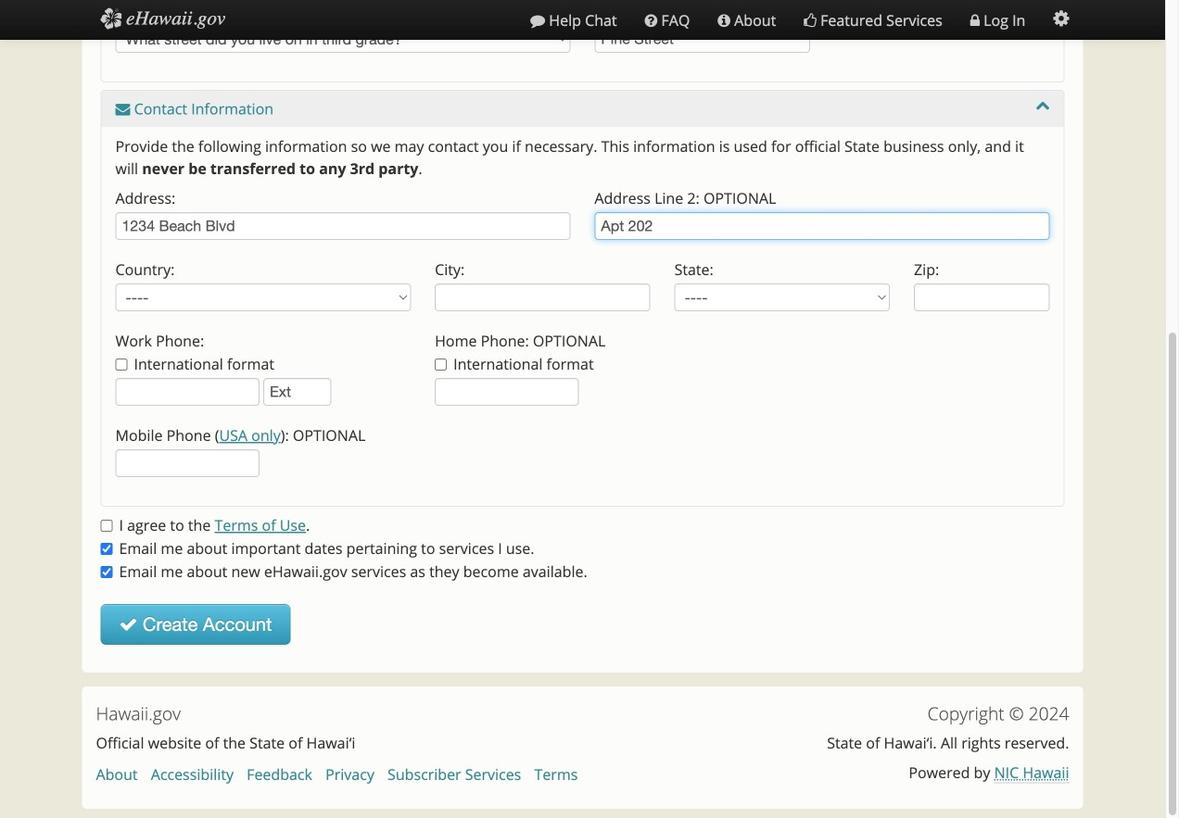 Task type: locate. For each thing, give the bounding box(es) containing it.
None checkbox
[[435, 359, 447, 371], [101, 520, 113, 532], [101, 543, 113, 555], [435, 359, 447, 371], [101, 520, 113, 532], [101, 543, 113, 555]]

None text field
[[115, 212, 571, 240], [595, 212, 1050, 240], [914, 284, 1050, 312], [115, 212, 571, 240], [595, 212, 1050, 240], [914, 284, 1050, 312]]

None text field
[[595, 25, 811, 53], [435, 284, 651, 312], [595, 25, 811, 53], [435, 284, 651, 312]]

chevron up image
[[1037, 98, 1050, 113]]

main content
[[82, 0, 1084, 673]]

None checkbox
[[115, 359, 128, 371], [101, 567, 113, 579], [115, 359, 128, 371], [101, 567, 113, 579]]

cog image
[[1054, 9, 1070, 28]]

chat image
[[531, 13, 545, 28]]

None telephone field
[[115, 378, 259, 406], [435, 378, 579, 406], [115, 450, 259, 478], [115, 378, 259, 406], [435, 378, 579, 406], [115, 450, 259, 478]]

thumbs up image
[[804, 13, 817, 28]]

lock image
[[971, 13, 980, 28]]



Task type: describe. For each thing, give the bounding box(es) containing it.
ok image
[[119, 616, 138, 634]]

envelope alt image
[[115, 102, 130, 117]]

info sign image
[[718, 13, 731, 28]]

Ext telephone field
[[263, 378, 332, 406]]

frequently ask questions image
[[645, 13, 658, 28]]



